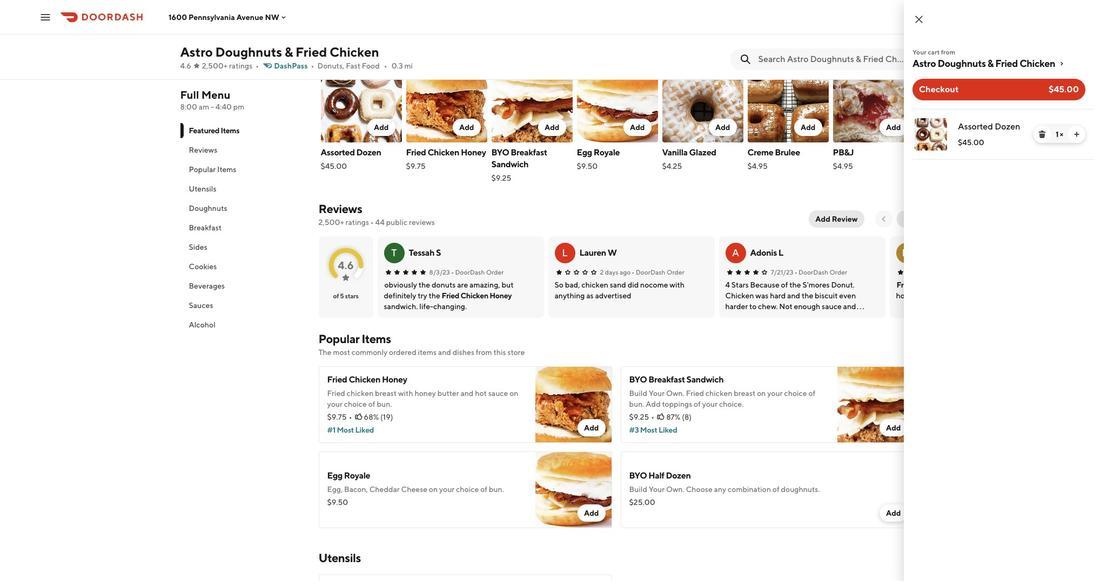 Task type: locate. For each thing, give the bounding box(es) containing it.
items inside heading
[[376, 43, 409, 58]]

fried chicken honey down 8/3/23
[[442, 292, 512, 300]]

1 order from the left
[[486, 269, 504, 277]]

choice inside the fried chicken honey fried chicken breast with honey butter and hot sauce on your choice of bun.
[[344, 400, 367, 409]]

from right cart in the right top of the page
[[941, 48, 955, 56]]

1 chicken from the left
[[347, 390, 374, 398]]

your up toppings
[[649, 390, 665, 398]]

brulee
[[775, 148, 800, 158]]

items down reviews button
[[217, 165, 236, 174]]

assorted
[[958, 122, 993, 132], [321, 148, 355, 158]]

astro doughnuts & fried chicken down "your cart from"
[[913, 58, 1055, 69]]

4.6 up of 5 stars
[[338, 259, 354, 272]]

doordash right "7/21/23"
[[799, 269, 828, 277]]

dashpass
[[274, 62, 308, 70]]

bun. inside egg royale egg, bacon, cheddar cheese on your choice of bun. $9.50
[[489, 486, 504, 494]]

0 horizontal spatial liked
[[355, 426, 374, 435]]

featured down am
[[189, 126, 219, 135]]

2 horizontal spatial on
[[757, 390, 766, 398]]

build up $9.25 •
[[629, 390, 647, 398]]

2 own. from the top
[[666, 486, 685, 494]]

• inside reviews 2,500+ ratings • 44 public reviews
[[371, 218, 374, 227]]

most
[[337, 426, 354, 435], [640, 426, 657, 435]]

$9.75 •
[[327, 413, 352, 422]]

1 horizontal spatial • doordash order
[[632, 269, 684, 277]]

choice inside byo breakfast sandwich build your own. fried chicken breast on your choice of bun. add toppings of your choice.
[[784, 390, 807, 398]]

next image
[[901, 215, 910, 224]]

liked down '68%'
[[355, 426, 374, 435]]

2 $4.95 from the left
[[833, 162, 853, 171]]

l left lauren
[[562, 247, 568, 259]]

1600
[[169, 13, 187, 21]]

2 breast from the left
[[734, 390, 756, 398]]

0 horizontal spatial breakfast
[[189, 224, 222, 232]]

featured items up the donuts, fast food • 0.3 mi
[[319, 43, 409, 58]]

doordash for a
[[799, 269, 828, 277]]

ratings up the menu
[[229, 62, 253, 70]]

l
[[562, 247, 568, 259], [778, 248, 783, 258]]

lauren
[[579, 248, 606, 258]]

(8)
[[682, 413, 692, 422]]

m
[[902, 247, 911, 259]]

0 horizontal spatial fried chicken honey image
[[406, 66, 487, 143]]

$45.00 up reviews link
[[321, 162, 347, 171]]

royale inside egg royale egg, bacon, cheddar cheese on your choice of bun. $9.50
[[344, 471, 370, 481]]

menu
[[201, 89, 230, 101]]

3 • doordash order from the left
[[795, 269, 847, 277]]

1 vertical spatial fried chicken honey image
[[535, 367, 612, 444]]

1 build from the top
[[629, 390, 647, 398]]

1 horizontal spatial popular
[[319, 332, 359, 346]]

build inside "byo half dozen build your own. choose any combination of doughnuts. $25.00 add"
[[629, 486, 647, 494]]

0 horizontal spatial astro
[[180, 44, 213, 59]]

1 horizontal spatial dozen
[[666, 471, 691, 481]]

2,500+ ratings •
[[202, 62, 259, 70]]

0 vertical spatial egg
[[577, 148, 592, 158]]

ratings inside reviews 2,500+ ratings • 44 public reviews
[[346, 218, 369, 227]]

sides
[[189, 243, 207, 252]]

chicken inside byo breakfast sandwich build your own. fried chicken breast on your choice of bun. add toppings of your choice.
[[706, 390, 732, 398]]

am
[[199, 103, 209, 111]]

add review button
[[809, 211, 864, 228]]

2 build from the top
[[629, 486, 647, 494]]

$45.00 up ×
[[1049, 84, 1079, 95]]

items up reviews button
[[221, 126, 239, 135]]

choice.
[[719, 400, 744, 409]]

0 horizontal spatial fried chicken honey
[[442, 292, 512, 300]]

alcohol
[[189, 321, 215, 330]]

reviews for reviews 2,500+ ratings • 44 public reviews
[[319, 202, 362, 216]]

featured items down -
[[189, 126, 239, 135]]

featured
[[319, 43, 373, 58], [189, 126, 219, 135]]

0 horizontal spatial dozen
[[356, 148, 381, 158]]

doordash right ago
[[636, 269, 665, 277]]

1 • doordash order from the left
[[451, 269, 504, 277]]

add inside byo breakfast sandwich build your own. fried chicken breast on your choice of bun. add toppings of your choice.
[[646, 400, 661, 409]]

ratings down reviews link
[[346, 218, 369, 227]]

2 • doordash order from the left
[[632, 269, 684, 277]]

liked for chicken
[[355, 426, 374, 435]]

• doordash order for l
[[632, 269, 684, 277]]

mi
[[404, 62, 413, 70]]

• left 0.3
[[384, 62, 387, 70]]

sandwich for byo breakfast sandwich build your own. fried chicken breast on your choice of bun. add toppings of your choice.
[[687, 375, 724, 385]]

-
[[211, 103, 214, 111]]

0 horizontal spatial 4.6
[[180, 62, 191, 70]]

1 vertical spatial popular
[[319, 332, 359, 346]]

tessah
[[409, 248, 434, 258]]

chicken up '68%'
[[347, 390, 374, 398]]

breast left with
[[375, 390, 397, 398]]

dozen inside "byo half dozen build your own. choose any combination of doughnuts. $25.00 add"
[[666, 471, 691, 481]]

1 vertical spatial featured items
[[189, 126, 239, 135]]

more
[[241, 18, 260, 26]]

checkout
[[919, 84, 959, 95]]

from left this
[[476, 348, 492, 357]]

popular items button
[[180, 160, 306, 179]]

1 horizontal spatial bun.
[[489, 486, 504, 494]]

egg inside egg royale $9.50
[[577, 148, 592, 158]]

popular up most on the bottom left
[[319, 332, 359, 346]]

own. left choose
[[666, 486, 685, 494]]

1 horizontal spatial l
[[778, 248, 783, 258]]

breast inside the fried chicken honey fried chicken breast with honey butter and hot sauce on your choice of bun.
[[375, 390, 397, 398]]

astro
[[180, 44, 213, 59], [913, 58, 936, 69]]

0 vertical spatial popular
[[189, 165, 216, 174]]

1 horizontal spatial on
[[510, 390, 518, 398]]

own. for breakfast
[[666, 390, 685, 398]]

reviews link
[[319, 202, 362, 216]]

• doordash order for a
[[795, 269, 847, 277]]

fried chicken honey image
[[406, 66, 487, 143], [535, 367, 612, 444]]

0 horizontal spatial breast
[[375, 390, 397, 398]]

popular
[[189, 165, 216, 174], [319, 332, 359, 346]]

0 horizontal spatial order
[[486, 269, 504, 277]]

0 horizontal spatial $4.95
[[748, 162, 768, 171]]

chicken inside astro doughnuts & fried chicken link
[[1020, 58, 1055, 69]]

1 vertical spatial byo
[[629, 375, 647, 385]]

your down half
[[649, 486, 665, 494]]

popular inside popular items the most commonly ordered items and dishes from this store
[[319, 332, 359, 346]]

1 horizontal spatial ratings
[[346, 218, 369, 227]]

1 vertical spatial and
[[461, 390, 474, 398]]

2 horizontal spatial • doordash order
[[795, 269, 847, 277]]

0 horizontal spatial 2,500+
[[202, 62, 228, 70]]

1 vertical spatial assorted
[[321, 148, 355, 158]]

own. up toppings
[[666, 390, 685, 398]]

sandwich inside byo breakfast sandwich build your own. fried chicken breast on your choice of bun. add toppings of your choice.
[[687, 375, 724, 385]]

your
[[767, 390, 783, 398], [327, 400, 342, 409], [702, 400, 718, 409], [439, 486, 455, 494]]

0 horizontal spatial on
[[429, 486, 438, 494]]

1 breast from the left
[[375, 390, 397, 398]]

commonly
[[352, 348, 388, 357]]

breast up choice.
[[734, 390, 756, 398]]

$9.75
[[406, 162, 426, 171], [327, 413, 347, 422]]

of inside egg royale egg, bacon, cheddar cheese on your choice of bun. $9.50
[[480, 486, 487, 494]]

your inside "byo half dozen build your own. choose any combination of doughnuts. $25.00 add"
[[649, 486, 665, 494]]

breakfast for byo breakfast sandwich build your own. fried chicken breast on your choice of bun. add toppings of your choice.
[[649, 375, 685, 385]]

honey inside the fried chicken honey fried chicken breast with honey butter and hot sauce on your choice of bun.
[[382, 375, 407, 385]]

fried inside byo breakfast sandwich build your own. fried chicken breast on your choice of bun. add toppings of your choice.
[[686, 390, 704, 398]]

0 horizontal spatial $9.75
[[327, 413, 347, 422]]

0 vertical spatial reviews
[[189, 146, 217, 155]]

order for l
[[667, 269, 684, 277]]

royale inside egg royale $9.50
[[594, 148, 620, 158]]

$4.95 inside pb&j $4.95
[[833, 162, 853, 171]]

4:40
[[215, 103, 232, 111]]

chicken up choice.
[[706, 390, 732, 398]]

fried chicken honey
[[897, 281, 967, 290], [442, 292, 512, 300]]

your left cart in the right top of the page
[[913, 48, 927, 56]]

1 horizontal spatial order
[[667, 269, 684, 277]]

$45.00 down assorted dozen
[[958, 138, 984, 147]]

1 horizontal spatial chicken
[[706, 390, 732, 398]]

your inside byo breakfast sandwich build your own. fried chicken breast on your choice of bun. add toppings of your choice.
[[649, 390, 665, 398]]

1 horizontal spatial fried chicken honey image
[[535, 367, 612, 444]]

add
[[374, 123, 389, 132], [459, 123, 474, 132], [545, 123, 559, 132], [630, 123, 645, 132], [715, 123, 730, 132], [801, 123, 816, 132], [886, 123, 901, 132], [815, 215, 830, 224], [646, 400, 661, 409], [584, 424, 599, 433], [886, 424, 901, 433], [584, 510, 599, 518], [886, 510, 901, 518]]

0 horizontal spatial sandwich
[[491, 159, 529, 170]]

popular inside button
[[189, 165, 216, 174]]

combination
[[728, 486, 771, 494]]

chicken inside the fried chicken honey fried chicken breast with honey butter and hot sauce on your choice of bun.
[[347, 390, 374, 398]]

44
[[375, 218, 385, 227]]

1 vertical spatial featured
[[189, 126, 219, 135]]

0 horizontal spatial fried chicken honey button
[[442, 291, 512, 301]]

2,500+ down reviews link
[[319, 218, 344, 227]]

assorted for assorted dozen $45.00
[[321, 148, 355, 158]]

1 vertical spatial from
[[476, 348, 492, 357]]

see more
[[226, 18, 260, 26]]

2 most from the left
[[640, 426, 657, 435]]

doughnuts
[[215, 44, 282, 59], [938, 58, 986, 69], [189, 204, 227, 213]]

own. for half
[[666, 486, 685, 494]]

1 most from the left
[[337, 426, 354, 435]]

fried
[[296, 44, 327, 59], [995, 58, 1018, 69], [406, 148, 426, 158], [897, 281, 914, 290], [442, 292, 459, 300], [327, 375, 347, 385], [327, 390, 345, 398], [686, 390, 704, 398]]

0 horizontal spatial featured items
[[189, 126, 239, 135]]

items
[[376, 43, 409, 58], [221, 126, 239, 135], [217, 165, 236, 174], [362, 332, 391, 346]]

byo for byo breakfast sandwich build your own. fried chicken breast on your choice of bun. add toppings of your choice.
[[629, 375, 647, 385]]

and right "items"
[[438, 348, 451, 357]]

of
[[333, 292, 339, 300], [809, 390, 815, 398], [368, 400, 375, 409], [694, 400, 701, 409], [480, 486, 487, 494], [773, 486, 779, 494]]

0 vertical spatial featured items
[[319, 43, 409, 58]]

1 horizontal spatial and
[[461, 390, 474, 398]]

• doordash order right ago
[[632, 269, 684, 277]]

• doordash order right 8/3/23
[[451, 269, 504, 277]]

breakfast inside byo breakfast sandwich $9.25
[[511, 148, 547, 158]]

egg royale $9.50
[[577, 148, 620, 171]]

full menu 8:00 am - 4:40 pm
[[180, 89, 244, 111]]

byo inside "byo half dozen build your own. choose any combination of doughnuts. $25.00 add"
[[629, 471, 647, 481]]

$9.75 inside fried chicken honey $9.75
[[406, 162, 426, 171]]

1 horizontal spatial &
[[988, 58, 994, 69]]

2 horizontal spatial doordash
[[799, 269, 828, 277]]

1 vertical spatial $9.50
[[327, 499, 348, 507]]

3 doordash from the left
[[799, 269, 828, 277]]

0 horizontal spatial choice
[[344, 400, 367, 409]]

1 horizontal spatial breakfast
[[511, 148, 547, 158]]

1 liked from the left
[[355, 426, 374, 435]]

astro doughnuts & fried chicken link
[[913, 57, 1085, 70]]

2 horizontal spatial dozen
[[995, 122, 1020, 132]]

doughnuts.
[[781, 486, 820, 494]]

egg inside egg royale egg, bacon, cheddar cheese on your choice of bun. $9.50
[[327, 471, 343, 481]]

breast
[[375, 390, 397, 398], [734, 390, 756, 398]]

1 horizontal spatial featured
[[319, 43, 373, 58]]

1 vertical spatial dozen
[[356, 148, 381, 158]]

$4.95
[[748, 162, 768, 171], [833, 162, 853, 171]]

$9.50 inside egg royale egg, bacon, cheddar cheese on your choice of bun. $9.50
[[327, 499, 348, 507]]

reviews inside reviews 2,500+ ratings • 44 public reviews
[[319, 202, 362, 216]]

dozen
[[995, 122, 1020, 132], [356, 148, 381, 158], [666, 471, 691, 481]]

2 vertical spatial choice
[[456, 486, 479, 494]]

2 chicken from the left
[[706, 390, 732, 398]]

0 vertical spatial fried chicken honey
[[897, 281, 967, 290]]

2 horizontal spatial breakfast
[[649, 375, 685, 385]]

and left hot
[[461, 390, 474, 398]]

popular for popular items
[[189, 165, 216, 174]]

vanilla glazed $4.25
[[662, 148, 716, 171]]

on inside byo breakfast sandwich build your own. fried chicken breast on your choice of bun. add toppings of your choice.
[[757, 390, 766, 398]]

bun. inside byo breakfast sandwich build your own. fried chicken breast on your choice of bun. add toppings of your choice.
[[629, 400, 644, 409]]

popular up utensils button
[[189, 165, 216, 174]]

add button
[[367, 119, 395, 136], [453, 119, 481, 136], [538, 119, 566, 136], [623, 119, 651, 136], [709, 119, 737, 136], [794, 119, 822, 136], [880, 119, 907, 136], [578, 420, 605, 437], [880, 420, 907, 437], [578, 505, 605, 522], [880, 505, 907, 522]]

0 horizontal spatial reviews
[[189, 146, 217, 155]]

featured up fast
[[319, 43, 373, 58]]

fried chicken honey button down 8/3/23
[[442, 291, 512, 301]]

sandwich inside byo breakfast sandwich $9.25
[[491, 159, 529, 170]]

1 vertical spatial ratings
[[346, 218, 369, 227]]

reviews down assorted dozen $45.00
[[319, 202, 362, 216]]

egg royale image
[[577, 66, 658, 143], [535, 452, 612, 529]]

2 liked from the left
[[659, 426, 677, 435]]

2,500+ up the menu
[[202, 62, 228, 70]]

1 vertical spatial reviews
[[319, 202, 362, 216]]

pb&j image
[[833, 66, 914, 143]]

1 doordash from the left
[[455, 269, 485, 277]]

fried chicken honey button down m
[[897, 280, 967, 291]]

1 horizontal spatial $4.95
[[833, 162, 853, 171]]

items up commonly
[[362, 332, 391, 346]]

1 horizontal spatial liked
[[659, 426, 677, 435]]

0 vertical spatial breakfast
[[511, 148, 547, 158]]

2 order from the left
[[667, 269, 684, 277]]

choice inside egg royale egg, bacon, cheddar cheese on your choice of bun. $9.50
[[456, 486, 479, 494]]

assorted inside assorted dozen $45.00
[[321, 148, 355, 158]]

• right 8/3/23
[[451, 269, 454, 277]]

byo half dozen build your own. choose any combination of doughnuts. $25.00 add
[[629, 471, 901, 518]]

bun. inside the fried chicken honey fried chicken breast with honey butter and hot sauce on your choice of bun.
[[377, 400, 392, 409]]

0 horizontal spatial from
[[476, 348, 492, 357]]

$4.25
[[662, 162, 682, 171]]

1 vertical spatial breakfast
[[189, 224, 222, 232]]

breakfast for byo breakfast sandwich $9.25
[[511, 148, 547, 158]]

astro doughnuts & fried chicken up "dashpass"
[[180, 44, 379, 59]]

0 horizontal spatial chicken
[[347, 390, 374, 398]]

1 vertical spatial $9.25
[[629, 413, 649, 422]]

your for sandwich
[[649, 390, 665, 398]]

astro down cart in the right top of the page
[[913, 58, 936, 69]]

fried inside fried chicken honey $9.75
[[406, 148, 426, 158]]

• doordash order right "7/21/23"
[[795, 269, 847, 277]]

1 vertical spatial royale
[[344, 471, 370, 481]]

0 horizontal spatial bun.
[[377, 400, 392, 409]]

1 horizontal spatial assorted
[[958, 122, 993, 132]]

1 horizontal spatial reviews
[[319, 202, 362, 216]]

2 vertical spatial breakfast
[[649, 375, 685, 385]]

and inside popular items the most commonly ordered items and dishes from this store
[[438, 348, 451, 357]]

0 vertical spatial utensils
[[189, 185, 216, 193]]

items up 0.3
[[376, 43, 409, 58]]

remove item from cart image
[[1038, 130, 1047, 139]]

$4.95 down pb&j
[[833, 162, 853, 171]]

Item Search search field
[[758, 53, 905, 65]]

0 horizontal spatial $9.25
[[491, 174, 511, 183]]

4.6 up full at top left
[[180, 62, 191, 70]]

glazed
[[689, 148, 716, 158]]

most right the #1
[[337, 426, 354, 435]]

reviews inside button
[[189, 146, 217, 155]]

build up $25.00 in the bottom of the page
[[629, 486, 647, 494]]

1 horizontal spatial byo breakfast sandwich image
[[837, 367, 914, 444]]

1 horizontal spatial sandwich
[[687, 375, 724, 385]]

0 vertical spatial and
[[438, 348, 451, 357]]

most down $9.25 •
[[640, 426, 657, 435]]

honey
[[461, 148, 486, 158], [945, 281, 967, 290], [490, 292, 512, 300], [382, 375, 407, 385]]

2 vertical spatial dozen
[[666, 471, 691, 481]]

own.
[[666, 390, 685, 398], [666, 486, 685, 494]]

0 vertical spatial fried chicken honey image
[[406, 66, 487, 143]]

astro doughnuts & fried chicken
[[180, 44, 379, 59], [913, 58, 1055, 69]]

assorted dozen image
[[321, 66, 402, 143], [915, 118, 947, 151]]

fried chicken honey button
[[897, 280, 967, 291], [442, 291, 512, 301]]

own. inside byo breakfast sandwich build your own. fried chicken breast on your choice of bun. add toppings of your choice.
[[666, 390, 685, 398]]

add inside button
[[815, 215, 830, 224]]

1 horizontal spatial egg
[[577, 148, 592, 158]]

stars
[[345, 292, 359, 300]]

2 horizontal spatial $45.00
[[1049, 84, 1079, 95]]

&
[[285, 44, 293, 59], [988, 58, 994, 69]]

• left "dashpass"
[[256, 62, 259, 70]]

assorted dozen
[[958, 122, 1020, 132]]

1 vertical spatial egg
[[327, 471, 343, 481]]

68% (19)
[[364, 413, 393, 422]]

doordash right 8/3/23
[[455, 269, 485, 277]]

1 horizontal spatial breast
[[734, 390, 756, 398]]

• left 44 in the top of the page
[[371, 218, 374, 227]]

1600 pennsylvania avenue nw button
[[169, 13, 288, 21]]

$45.00 for checkout
[[1049, 84, 1079, 95]]

byo inside byo breakfast sandwich build your own. fried chicken breast on your choice of bun. add toppings of your choice.
[[629, 375, 647, 385]]

1 $4.95 from the left
[[748, 162, 768, 171]]

3 order from the left
[[830, 269, 847, 277]]

1 horizontal spatial astro
[[913, 58, 936, 69]]

2 doordash from the left
[[636, 269, 665, 277]]

$4.95 down creme
[[748, 162, 768, 171]]

liked down 87%
[[659, 426, 677, 435]]

0 horizontal spatial $45.00
[[321, 162, 347, 171]]

your
[[913, 48, 927, 56], [649, 390, 665, 398], [649, 486, 665, 494]]

see more button
[[181, 14, 305, 31]]

pennsylvania
[[189, 13, 235, 21]]

close image
[[913, 13, 926, 26]]

reviews up popular items
[[189, 146, 217, 155]]

1 vertical spatial egg royale image
[[535, 452, 612, 529]]

2 vertical spatial $45.00
[[321, 162, 347, 171]]

dozen inside assorted dozen $45.00
[[356, 148, 381, 158]]

byo inside byo breakfast sandwich $9.25
[[491, 148, 509, 158]]

fried chicken honey button for m
[[897, 280, 967, 291]]

1 vertical spatial build
[[629, 486, 647, 494]]

sandwich for byo breakfast sandwich $9.25
[[491, 159, 529, 170]]

breakfast inside breakfast button
[[189, 224, 222, 232]]

from
[[941, 48, 955, 56], [476, 348, 492, 357]]

butter
[[438, 390, 459, 398]]

chicken inside the fried chicken honey fried chicken breast with honey butter and hot sauce on your choice of bun.
[[349, 375, 380, 385]]

astro up 2,500+ ratings •
[[180, 44, 213, 59]]

1 vertical spatial choice
[[344, 400, 367, 409]]

choose
[[686, 486, 713, 494]]

breakfast inside byo breakfast sandwich build your own. fried chicken breast on your choice of bun. add toppings of your choice.
[[649, 375, 685, 385]]

0 horizontal spatial $9.50
[[327, 499, 348, 507]]

cookies button
[[180, 257, 306, 277]]

on inside the fried chicken honey fried chicken breast with honey butter and hot sauce on your choice of bun.
[[510, 390, 518, 398]]

build inside byo breakfast sandwich build your own. fried chicken breast on your choice of bun. add toppings of your choice.
[[629, 390, 647, 398]]

2 horizontal spatial choice
[[784, 390, 807, 398]]

$9.50 inside egg royale $9.50
[[577, 162, 598, 171]]

1 vertical spatial byo breakfast sandwich image
[[837, 367, 914, 444]]

1 own. from the top
[[666, 390, 685, 398]]

sandwich
[[491, 159, 529, 170], [687, 375, 724, 385]]

l right adonis
[[778, 248, 783, 258]]

0 horizontal spatial ratings
[[229, 62, 253, 70]]

1 vertical spatial 2,500+
[[319, 218, 344, 227]]

•
[[256, 62, 259, 70], [311, 62, 314, 70], [384, 62, 387, 70], [371, 218, 374, 227], [451, 269, 454, 277], [632, 269, 634, 277], [795, 269, 797, 277], [349, 413, 352, 422], [651, 413, 654, 422]]

0 vertical spatial build
[[629, 390, 647, 398]]

own. inside "byo half dozen build your own. choose any combination of doughnuts. $25.00 add"
[[666, 486, 685, 494]]

fried chicken honey down m
[[897, 281, 967, 290]]

utensils button
[[180, 179, 306, 199]]

byo breakfast sandwich image
[[491, 66, 572, 143], [837, 367, 914, 444]]

$9.25 inside byo breakfast sandwich $9.25
[[491, 174, 511, 183]]

doughnuts down popular items
[[189, 204, 227, 213]]



Task type: vqa. For each thing, say whether or not it's contained in the screenshot.
top Spicy
no



Task type: describe. For each thing, give the bounding box(es) containing it.
any
[[714, 486, 726, 494]]

creme brulee image
[[748, 66, 829, 143]]

chicken inside fried chicken honey $9.75
[[428, 148, 459, 158]]

• doordash order for t
[[451, 269, 504, 277]]

featured inside heading
[[319, 43, 373, 58]]

a
[[732, 247, 739, 259]]

8/3/23
[[429, 269, 450, 277]]

1 horizontal spatial astro doughnuts & fried chicken
[[913, 58, 1055, 69]]

s
[[436, 248, 441, 258]]

food
[[362, 62, 380, 70]]

0 horizontal spatial &
[[285, 44, 293, 59]]

sauces button
[[180, 296, 306, 316]]

full
[[180, 89, 199, 101]]

hot
[[475, 390, 487, 398]]

2,500+ inside reviews 2,500+ ratings • 44 public reviews
[[319, 218, 344, 227]]

previous image
[[879, 215, 888, 224]]

t
[[391, 247, 397, 259]]

$45.00 inside assorted dozen $45.00
[[321, 162, 347, 171]]

reviews 2,500+ ratings • 44 public reviews
[[319, 202, 435, 227]]

nw
[[265, 13, 279, 21]]

fried chicken honey for t
[[442, 292, 512, 300]]

beverages button
[[180, 277, 306, 296]]

1 horizontal spatial assorted dozen image
[[915, 118, 947, 151]]

and inside the fried chicken honey fried chicken breast with honey butter and hot sauce on your choice of bun.
[[461, 390, 474, 398]]

sauce
[[488, 390, 508, 398]]

utensils inside button
[[189, 185, 216, 193]]

pm
[[233, 103, 244, 111]]

dozen for assorted dozen
[[995, 122, 1020, 132]]

avenue
[[236, 13, 263, 21]]

0 vertical spatial your
[[913, 48, 927, 56]]

doughnuts down "your cart from"
[[938, 58, 986, 69]]

1 horizontal spatial utensils
[[319, 552, 361, 566]]

popular for popular items the most commonly ordered items and dishes from this store
[[319, 332, 359, 346]]

fried chicken honey $9.75
[[406, 148, 486, 171]]

toppings
[[662, 400, 692, 409]]

0 vertical spatial 2,500+
[[202, 62, 228, 70]]

87% (8)
[[666, 413, 692, 422]]

1 vertical spatial $9.75
[[327, 413, 347, 422]]

×
[[1060, 130, 1063, 139]]

most for byo
[[640, 426, 657, 435]]

half
[[649, 471, 664, 481]]

doordash for l
[[636, 269, 665, 277]]

doughnuts button
[[180, 199, 306, 218]]

egg royale egg, bacon, cheddar cheese on your choice of bun. $9.50
[[327, 471, 504, 507]]

your inside the fried chicken honey fried chicken breast with honey butter and hot sauce on your choice of bun.
[[327, 400, 342, 409]]

royale for egg, bacon, cheddar cheese on your choice of bun.
[[344, 471, 370, 481]]

• up the #3 most liked
[[651, 413, 654, 422]]

order for a
[[830, 269, 847, 277]]

build for breakfast
[[629, 390, 647, 398]]

assorted for assorted dozen
[[958, 122, 993, 132]]

(19)
[[380, 413, 393, 422]]

dishes
[[453, 348, 474, 357]]

most for fried
[[337, 426, 354, 435]]

breast inside byo breakfast sandwich build your own. fried chicken breast on your choice of bun. add toppings of your choice.
[[734, 390, 756, 398]]

sauces
[[189, 301, 213, 310]]

1
[[1056, 130, 1059, 139]]

dozen for assorted dozen $45.00
[[356, 148, 381, 158]]

tessah s
[[409, 248, 441, 258]]

items
[[418, 348, 437, 357]]

1 horizontal spatial from
[[941, 48, 955, 56]]

2 days ago
[[600, 269, 631, 277]]

byo for byo breakfast sandwich $9.25
[[491, 148, 509, 158]]

with
[[398, 390, 413, 398]]

lauren w
[[579, 248, 617, 258]]

add inside "byo half dozen build your own. choose any combination of doughnuts. $25.00 add"
[[886, 510, 901, 518]]

0 horizontal spatial astro doughnuts & fried chicken
[[180, 44, 379, 59]]

vanilla glazed image
[[662, 66, 743, 143]]

reviews button
[[180, 140, 306, 160]]

0 vertical spatial 4.6
[[180, 62, 191, 70]]

egg for egg, bacon, cheddar cheese on your choice of bun.
[[327, 471, 343, 481]]

$9.25 •
[[629, 413, 654, 422]]

breakfast button
[[180, 218, 306, 238]]

fast
[[346, 62, 360, 70]]

#1
[[327, 426, 336, 435]]

87%
[[666, 413, 680, 422]]

popular items
[[189, 165, 236, 174]]

0 horizontal spatial assorted dozen image
[[321, 66, 402, 143]]

0 vertical spatial egg royale image
[[577, 66, 658, 143]]

• right ago
[[632, 269, 634, 277]]

$4.95 inside creme brulee $4.95
[[748, 162, 768, 171]]

• right "7/21/23"
[[795, 269, 797, 277]]

from inside popular items the most commonly ordered items and dishes from this store
[[476, 348, 492, 357]]

bacon,
[[344, 486, 368, 494]]

items inside popular items the most commonly ordered items and dishes from this store
[[362, 332, 391, 346]]

0 vertical spatial ratings
[[229, 62, 253, 70]]

of inside the fried chicken honey fried chicken breast with honey butter and hot sauce on your choice of bun.
[[368, 400, 375, 409]]

of inside "byo half dozen build your own. choose any combination of doughnuts. $25.00 add"
[[773, 486, 779, 494]]

creme brulee $4.95
[[748, 148, 800, 171]]

cheese
[[401, 486, 427, 494]]

donuts,
[[317, 62, 344, 70]]

$25.00
[[629, 499, 655, 507]]

byo breakfast sandwich $9.25
[[491, 148, 547, 183]]

build for half
[[629, 486, 647, 494]]

popular items the most commonly ordered items and dishes from this store
[[319, 332, 525, 357]]

public
[[386, 218, 408, 227]]

honey inside fried chicken honey $9.75
[[461, 148, 486, 158]]

featured items heading
[[319, 42, 409, 59]]

days
[[605, 269, 618, 277]]

#1 most liked
[[327, 426, 374, 435]]

byo for byo half dozen build your own. choose any combination of doughnuts. $25.00 add
[[629, 471, 647, 481]]

doughnuts up 2,500+ ratings •
[[215, 44, 282, 59]]

royale for egg royale
[[594, 148, 620, 158]]

egg,
[[327, 486, 343, 494]]

doordash for t
[[455, 269, 485, 277]]

previous button of carousel image
[[879, 46, 888, 55]]

0 horizontal spatial byo breakfast sandwich image
[[491, 66, 572, 143]]

fried chicken honey fried chicken breast with honey butter and hot sauce on your choice of bun.
[[327, 375, 518, 409]]

0 horizontal spatial featured
[[189, 126, 219, 135]]

order for t
[[486, 269, 504, 277]]

fried chicken honey button for t
[[442, 291, 512, 301]]

your for dozen
[[649, 486, 665, 494]]

2
[[600, 269, 604, 277]]

doughnuts inside button
[[189, 204, 227, 213]]

items inside button
[[217, 165, 236, 174]]

7/21/23
[[771, 269, 793, 277]]

see
[[226, 18, 239, 26]]

creme
[[748, 148, 773, 158]]

1 horizontal spatial 4.6
[[338, 259, 354, 272]]

fried chicken honey for m
[[897, 281, 967, 290]]

• left donuts,
[[311, 62, 314, 70]]

most
[[333, 348, 350, 357]]

assorted dozen $45.00
[[321, 148, 381, 171]]

adonis
[[750, 248, 777, 258]]

review
[[832, 215, 858, 224]]

1 horizontal spatial $9.25
[[629, 413, 649, 422]]

add one to cart image
[[1072, 130, 1081, 139]]

alcohol button
[[180, 316, 306, 335]]

reviews for reviews
[[189, 146, 217, 155]]

0 horizontal spatial l
[[562, 247, 568, 259]]

• up the #1 most liked
[[349, 413, 352, 422]]

of 5 stars
[[333, 292, 359, 300]]

1600 pennsylvania avenue nw
[[169, 13, 279, 21]]

0.3
[[392, 62, 403, 70]]

$45.00 for assorted dozen
[[958, 138, 984, 147]]

next button of carousel image
[[901, 46, 910, 55]]

cookies
[[189, 263, 217, 271]]

5
[[340, 292, 344, 300]]

your inside egg royale egg, bacon, cheddar cheese on your choice of bun. $9.50
[[439, 486, 455, 494]]

liked for breakfast
[[659, 426, 677, 435]]

byo breakfast sandwich build your own. fried chicken breast on your choice of bun. add toppings of your choice.
[[629, 375, 815, 409]]

egg for egg royale
[[577, 148, 592, 158]]

1 ×
[[1056, 130, 1063, 139]]

dashpass •
[[274, 62, 314, 70]]

reviews
[[409, 218, 435, 227]]

sides button
[[180, 238, 306, 257]]

on inside egg royale egg, bacon, cheddar cheese on your choice of bun. $9.50
[[429, 486, 438, 494]]

cart
[[928, 48, 940, 56]]

ordered
[[389, 348, 416, 357]]

open menu image
[[39, 11, 52, 24]]

pb&j $4.95
[[833, 148, 854, 171]]

add review
[[815, 215, 858, 224]]



